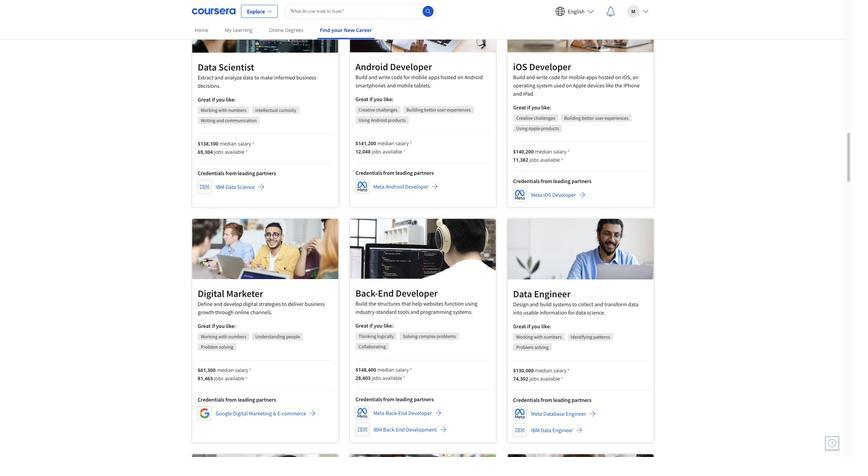 Task type: locate. For each thing, give the bounding box(es) containing it.
1 horizontal spatial code
[[550, 74, 561, 81]]

1 horizontal spatial creative
[[517, 115, 533, 121]]

like
[[606, 82, 614, 89]]

on inside android developer build and write code for mobile apps hosted on android smartphones and mobile tablets.
[[458, 74, 464, 81]]

ibm data engineer
[[532, 427, 574, 434]]

available for back-end developer
[[383, 375, 403, 381]]

code for ios
[[550, 74, 561, 81]]

$148,400
[[356, 367, 376, 373]]

problem solving for digital
[[201, 344, 234, 350]]

great down growth
[[198, 323, 211, 329]]

write inside android developer build and write code for mobile apps hosted on android smartphones and mobile tablets.
[[379, 74, 391, 81]]

available inside $148,400 median salary ¹ 28,403 jobs available ¹
[[383, 375, 403, 381]]

write for android
[[379, 74, 391, 81]]

0 vertical spatial data
[[243, 74, 254, 81]]

$141,200
[[356, 140, 376, 147]]

salary for back-end developer
[[396, 367, 409, 373]]

and up smartphones
[[369, 74, 378, 81]]

2 vertical spatial end
[[396, 426, 405, 433]]

1 vertical spatial creative challenges
[[517, 115, 556, 121]]

ibm data engineer link
[[514, 423, 583, 437]]

1 vertical spatial data
[[629, 301, 639, 308]]

1 horizontal spatial creative challenges
[[517, 115, 556, 121]]

using
[[465, 300, 478, 307]]

2 hosted from the left
[[599, 74, 615, 81]]

on
[[458, 74, 464, 81], [616, 74, 622, 81], [567, 82, 573, 89]]

problem
[[201, 344, 218, 350], [517, 344, 534, 350]]

if for ios developer
[[528, 104, 531, 111]]

industry-
[[356, 308, 377, 315]]

smartphones
[[356, 82, 386, 89]]

1 vertical spatial building better user experiences
[[565, 115, 629, 121]]

1 horizontal spatial building better user experiences
[[565, 115, 629, 121]]

if up thinking
[[370, 322, 373, 329]]

available inside $141,200 median salary ¹ 12,048 jobs available ¹
[[383, 148, 403, 155]]

write for ios
[[537, 74, 549, 81]]

median for data scientist
[[220, 140, 237, 147]]

informed
[[274, 74, 296, 81]]

0 vertical spatial experiences
[[447, 107, 471, 113]]

numbers up the communication at left top
[[229, 107, 247, 113]]

$140,200 median salary ¹ 11,382 jobs available ¹
[[514, 148, 570, 163]]

problems
[[437, 333, 456, 339]]

None search field
[[285, 4, 436, 19]]

data
[[243, 74, 254, 81], [629, 301, 639, 308], [576, 309, 587, 316]]

building better user experiences for ios developer
[[565, 115, 629, 121]]

and down help
[[411, 308, 420, 315]]

0 vertical spatial creative
[[359, 107, 375, 113]]

0 horizontal spatial building
[[407, 107, 424, 113]]

write inside ios developer build and write code for mobile apps hosted on ios, an operating system used on apple devices like the iphone and ipad.
[[537, 74, 549, 81]]

products for android
[[388, 117, 406, 123]]

if down ipad.
[[528, 104, 531, 111]]

0 horizontal spatial challenges
[[376, 107, 398, 113]]

like: down through
[[226, 323, 236, 329]]

for inside android developer build and write code for mobile apps hosted on android smartphones and mobile tablets.
[[404, 74, 410, 81]]

0 vertical spatial building
[[407, 107, 424, 113]]

$140,200
[[514, 148, 534, 155]]

data right analyze
[[243, 74, 254, 81]]

1 horizontal spatial ibm
[[374, 426, 382, 433]]

developer inside back-end developer build the structures that help websites function using industry-standard tools and programming systems.
[[396, 287, 438, 299]]

products up $141,200 median salary ¹ 12,048 jobs available ¹ on the top left of the page
[[388, 117, 406, 123]]

building better user experiences down devices
[[565, 115, 629, 121]]

0 horizontal spatial on
[[458, 74, 464, 81]]

like: up logically
[[384, 322, 394, 329]]

data up design
[[514, 288, 533, 300]]

1 write from the left
[[379, 74, 391, 81]]

1 vertical spatial products
[[542, 125, 560, 132]]

challenges for ios
[[534, 115, 556, 121]]

great if you like:
[[356, 96, 394, 103], [198, 96, 236, 103], [514, 104, 552, 111], [356, 322, 394, 329], [198, 323, 236, 329], [514, 323, 552, 330]]

to
[[255, 74, 259, 81], [282, 301, 287, 307], [573, 301, 578, 308]]

0 horizontal spatial code
[[392, 74, 403, 81]]

learning
[[233, 27, 253, 33]]

available inside $140,200 median salary ¹ 11,382 jobs available ¹
[[541, 157, 561, 163]]

1 horizontal spatial problem
[[517, 344, 534, 350]]

1 horizontal spatial the
[[615, 82, 623, 89]]

0 horizontal spatial building better user experiences
[[407, 107, 471, 113]]

to left the deliver
[[282, 301, 287, 307]]

2 horizontal spatial for
[[569, 309, 575, 316]]

and up through
[[214, 301, 223, 307]]

business right informed
[[297, 74, 317, 81]]

websites
[[424, 300, 444, 307]]

0 horizontal spatial user
[[438, 107, 446, 113]]

0 horizontal spatial ios
[[514, 61, 528, 73]]

data up extract
[[198, 61, 217, 73]]

solving
[[403, 333, 418, 339]]

and up usable
[[530, 301, 539, 308]]

for inside ios developer build and write code for mobile apps hosted on ios, an operating system used on apple devices like the iphone and ipad.
[[562, 74, 568, 81]]

ibm down 'meta database engineer' link
[[532, 427, 540, 434]]

0 vertical spatial the
[[615, 82, 623, 89]]

2 horizontal spatial on
[[616, 74, 622, 81]]

solving up '$130,000 median salary ¹ 74,302 jobs available ¹'
[[535, 344, 549, 350]]

0 horizontal spatial experiences
[[447, 107, 471, 113]]

build inside back-end developer build the structures that help websites function using industry-standard tools and programming systems.
[[356, 300, 368, 307]]

credentials down 74,302
[[514, 397, 540, 403]]

meta ios developer
[[532, 191, 576, 198]]

1 vertical spatial using
[[517, 125, 528, 132]]

0 vertical spatial better
[[425, 107, 437, 113]]

engineer up build
[[535, 288, 571, 300]]

median for ios developer
[[536, 148, 553, 155]]

business for digital marketer
[[305, 301, 325, 307]]

jobs inside '$130,000 median salary ¹ 74,302 jobs available ¹'
[[530, 376, 540, 382]]

1 vertical spatial the
[[369, 300, 377, 307]]

if down decisions.
[[212, 96, 215, 103]]

end down meta back-end developer link
[[396, 426, 405, 433]]

credentials up google
[[198, 396, 225, 403]]

working with numbers for engineer
[[517, 334, 562, 340]]

using
[[359, 117, 370, 123], [517, 125, 528, 132]]

1 vertical spatial ios
[[544, 191, 552, 198]]

&
[[273, 410, 277, 417]]

1 horizontal spatial challenges
[[534, 115, 556, 121]]

like: for back-end developer
[[384, 322, 394, 329]]

credentials from leading partners up the ibm data science
[[198, 170, 276, 177]]

intellectual
[[256, 107, 278, 113]]

data inside data engineer design and build systems to collect and transform data into usable information for data science.
[[514, 288, 533, 300]]

1 horizontal spatial experiences
[[605, 115, 629, 121]]

information
[[540, 309, 568, 316]]

android developer build and write code for mobile apps hosted on android smartphones and mobile tablets.
[[356, 61, 483, 89]]

available for data scientist
[[225, 149, 245, 155]]

online degrees
[[269, 27, 304, 33]]

0 horizontal spatial the
[[369, 300, 377, 307]]

problem for digital
[[201, 344, 218, 350]]

median inside $140,200 median salary ¹ 11,382 jobs available ¹
[[536, 148, 553, 155]]

hosted inside android developer build and write code for mobile apps hosted on android smartphones and mobile tablets.
[[441, 74, 457, 81]]

0 horizontal spatial problem solving
[[201, 344, 234, 350]]

problem solving
[[201, 344, 234, 350], [517, 344, 549, 350]]

0 vertical spatial challenges
[[376, 107, 398, 113]]

build inside ios developer build and write code for mobile apps hosted on ios, an operating system used on apple devices like the iphone and ipad.
[[514, 74, 526, 81]]

salary inside the "$61,300 median salary ¹ 81,463 jobs available ¹"
[[235, 367, 249, 374]]

available right 74,302
[[541, 376, 561, 382]]

marketer
[[227, 287, 263, 300]]

leading for back-end developer
[[396, 396, 413, 403]]

on for ios developer
[[616, 74, 622, 81]]

working with numbers for scientist
[[201, 107, 247, 113]]

apple inside ios developer build and write code for mobile apps hosted on ios, an operating system used on apple devices like the iphone and ipad.
[[574, 82, 587, 89]]

available for android developer
[[383, 148, 403, 155]]

ibm left science
[[216, 183, 225, 190]]

hosted inside ios developer build and write code for mobile apps hosted on ios, an operating system used on apple devices like the iphone and ipad.
[[599, 74, 615, 81]]

credentials down 12,048
[[356, 169, 383, 176]]

if down growth
[[212, 323, 215, 329]]

apple left devices
[[574, 82, 587, 89]]

credentials down 28,403
[[356, 396, 383, 403]]

transform
[[605, 301, 628, 308]]

from for android developer
[[384, 169, 395, 176]]

your
[[332, 27, 343, 33]]

creative for android
[[359, 107, 375, 113]]

ibm down meta back-end developer link
[[374, 426, 382, 433]]

mobile for ios developer
[[569, 74, 586, 81]]

working for digital marketer
[[201, 334, 218, 340]]

digital inside digital marketer define and develop digital strategies to deliver business growth through online channels.
[[198, 287, 225, 300]]

1 hosted from the left
[[441, 74, 457, 81]]

0 horizontal spatial solving
[[219, 344, 234, 350]]

science
[[237, 183, 255, 190]]

from up meta ios developer link
[[541, 178, 553, 185]]

engineer for meta database engineer
[[566, 410, 587, 417]]

with
[[219, 107, 228, 113], [219, 334, 228, 340], [534, 334, 543, 340]]

0 horizontal spatial products
[[388, 117, 406, 123]]

1 vertical spatial experiences
[[605, 115, 629, 121]]

2 code from the left
[[550, 74, 561, 81]]

salary inside $138,100 median salary ¹ 69,304 jobs available ¹
[[238, 140, 251, 147]]

if for android developer
[[370, 96, 373, 103]]

strategies
[[259, 301, 281, 307]]

1 horizontal spatial using
[[517, 125, 528, 132]]

1 code from the left
[[392, 74, 403, 81]]

system
[[537, 82, 553, 89]]

to inside data engineer design and build systems to collect and transform data into usable information for data science.
[[573, 301, 578, 308]]

1 horizontal spatial apple
[[574, 82, 587, 89]]

write
[[379, 74, 391, 81], [537, 74, 549, 81]]

solving for marketer
[[219, 344, 234, 350]]

solving up the "$61,300 median salary ¹ 81,463 jobs available ¹"
[[219, 344, 234, 350]]

great for ios developer
[[514, 104, 527, 111]]

engineer down meta database engineer
[[553, 427, 574, 434]]

that
[[402, 300, 411, 307]]

0 vertical spatial engineer
[[535, 288, 571, 300]]

digital right google
[[233, 410, 248, 417]]

credentials from leading partners for back-end developer
[[356, 396, 434, 403]]

credentials for ios developer
[[514, 178, 540, 185]]

logically
[[378, 333, 394, 339]]

2 horizontal spatial to
[[573, 301, 578, 308]]

leading up meta android developer
[[396, 169, 413, 176]]

1 vertical spatial better
[[582, 115, 595, 121]]

back- for ibm
[[384, 426, 396, 433]]

leading up science
[[238, 170, 255, 177]]

creative challenges for ios
[[517, 115, 556, 121]]

1 vertical spatial building
[[565, 115, 582, 121]]

salary for data scientist
[[238, 140, 251, 147]]

available inside '$130,000 median salary ¹ 74,302 jobs available ¹'
[[541, 376, 561, 382]]

2 write from the left
[[537, 74, 549, 81]]

working with numbers down usable
[[517, 334, 562, 340]]

code inside android developer build and write code for mobile apps hosted on android smartphones and mobile tablets.
[[392, 74, 403, 81]]

end up ibm back-end development link
[[399, 410, 408, 416]]

usable
[[524, 309, 539, 316]]

like: up writing and communication
[[226, 96, 236, 103]]

using up the $141,200
[[359, 117, 370, 123]]

1 vertical spatial apple
[[529, 125, 541, 132]]

business right the deliver
[[305, 301, 325, 307]]

jobs inside $148,400 median salary ¹ 28,403 jobs available ¹
[[372, 375, 382, 381]]

partners
[[414, 169, 434, 176], [256, 170, 276, 177], [572, 178, 592, 185], [414, 396, 434, 403], [256, 396, 276, 403], [572, 397, 592, 403]]

the inside ios developer build and write code for mobile apps hosted on ios, an operating system used on apple devices like the iphone and ipad.
[[615, 82, 623, 89]]

available inside the "$61,300 median salary ¹ 81,463 jobs available ¹"
[[225, 375, 245, 382]]

business for data scientist
[[297, 74, 317, 81]]

the inside back-end developer build the structures that help websites function using industry-standard tools and programming systems.
[[369, 300, 377, 307]]

0 vertical spatial apple
[[574, 82, 587, 89]]

data down database
[[541, 427, 552, 434]]

1 horizontal spatial solving
[[535, 344, 549, 350]]

great for android developer
[[356, 96, 369, 103]]

great down smartphones
[[356, 96, 369, 103]]

mobile for android developer
[[412, 74, 428, 81]]

with down usable
[[534, 334, 543, 340]]

meta back-end developer link
[[356, 406, 442, 420]]

better down devices
[[582, 115, 595, 121]]

great if you like: down ipad.
[[514, 104, 552, 111]]

credentials from leading partners up meta back-end developer link
[[356, 396, 434, 403]]

back- inside back-end developer build the structures that help websites function using industry-standard tools and programming systems.
[[356, 287, 378, 299]]

1 apps from the left
[[429, 74, 440, 81]]

2 horizontal spatial ibm
[[532, 427, 540, 434]]

problem solving for data
[[517, 344, 549, 350]]

jobs for android developer
[[372, 148, 382, 155]]

$141,200 median salary ¹ 12,048 jobs available ¹
[[356, 140, 412, 155]]

credentials
[[356, 169, 383, 176], [198, 170, 225, 177], [514, 178, 540, 185], [356, 396, 383, 403], [198, 396, 225, 403], [514, 397, 540, 403]]

apps up tablets.
[[429, 74, 440, 81]]

1 vertical spatial back-
[[386, 410, 399, 416]]

0 horizontal spatial apps
[[429, 74, 440, 81]]

build up industry-
[[356, 300, 368, 307]]

salary inside $141,200 median salary ¹ 12,048 jobs available ¹
[[396, 140, 409, 147]]

great if you like: down usable
[[514, 323, 552, 330]]

end up structures
[[378, 287, 394, 299]]

you down ipad.
[[532, 104, 541, 111]]

salary inside $140,200 median salary ¹ 11,382 jobs available ¹
[[554, 148, 567, 155]]

apps inside android developer build and write code for mobile apps hosted on android smartphones and mobile tablets.
[[429, 74, 440, 81]]

leading up meta back-end developer
[[396, 396, 413, 403]]

0 horizontal spatial data
[[243, 74, 254, 81]]

build for android
[[356, 74, 368, 81]]

from for data engineer
[[541, 397, 553, 403]]

digital
[[198, 287, 225, 300], [233, 410, 248, 417]]

developer inside ios developer build and write code for mobile apps hosted on ios, an operating system used on apple devices like the iphone and ipad.
[[530, 61, 572, 73]]

median inside $138,100 median salary ¹ 69,304 jobs available ¹
[[220, 140, 237, 147]]

numbers
[[229, 107, 247, 113], [229, 334, 247, 340], [544, 334, 562, 340]]

from for back-end developer
[[384, 396, 395, 403]]

and up science.
[[595, 301, 604, 308]]

business inside data scientist extract and analyze data to make informed business decisions.
[[297, 74, 317, 81]]

hosted for android developer
[[441, 74, 457, 81]]

1 vertical spatial business
[[305, 301, 325, 307]]

credentials from leading partners for ios developer
[[514, 178, 592, 185]]

from up "meta android developer" link at the top
[[384, 169, 395, 176]]

tools
[[398, 308, 410, 315]]

build inside android developer build and write code for mobile apps hosted on android smartphones and mobile tablets.
[[356, 74, 368, 81]]

define
[[198, 301, 213, 307]]

google
[[216, 410, 232, 417]]

0 horizontal spatial write
[[379, 74, 391, 81]]

if down usable
[[528, 323, 531, 330]]

creative challenges up using apple products
[[517, 115, 556, 121]]

build up operating at the top of the page
[[514, 74, 526, 81]]

you down decisions.
[[216, 96, 225, 103]]

0 vertical spatial business
[[297, 74, 317, 81]]

explore button
[[241, 5, 278, 18]]

like: up using android products
[[384, 96, 394, 103]]

numbers down information
[[544, 334, 562, 340]]

1 vertical spatial creative
[[517, 115, 533, 121]]

0 vertical spatial creative challenges
[[359, 107, 398, 113]]

build
[[540, 301, 552, 308]]

identifying
[[571, 334, 593, 340]]

products up $140,200 median salary ¹ 11,382 jobs available ¹
[[542, 125, 560, 132]]

to inside data scientist extract and analyze data to make informed business decisions.
[[255, 74, 259, 81]]

salary inside $148,400 median salary ¹ 28,403 jobs available ¹
[[396, 367, 409, 373]]

2 apps from the left
[[587, 74, 598, 81]]

median inside $148,400 median salary ¹ 28,403 jobs available ¹
[[378, 367, 395, 373]]

ibm for back-
[[374, 426, 382, 433]]

available right 81,463
[[225, 375, 245, 382]]

available right 12,048
[[383, 148, 403, 155]]

salary for digital marketer
[[235, 367, 249, 374]]

m
[[632, 8, 636, 15]]

jobs for ios developer
[[530, 157, 540, 163]]

available for digital marketer
[[225, 375, 245, 382]]

with down through
[[219, 334, 228, 340]]

engineer right database
[[566, 410, 587, 417]]

apps
[[429, 74, 440, 81], [587, 74, 598, 81]]

digital marketer image
[[192, 219, 339, 279]]

database
[[544, 410, 565, 417]]

salary inside '$130,000 median salary ¹ 74,302 jobs available ¹'
[[554, 367, 567, 374]]

median inside the "$61,300 median salary ¹ 81,463 jobs available ¹"
[[217, 367, 234, 374]]

curiosity
[[279, 107, 297, 113]]

great if you like: down through
[[198, 323, 236, 329]]

median right $61,300
[[217, 367, 234, 374]]

2 vertical spatial engineer
[[553, 427, 574, 434]]

jobs inside $141,200 median salary ¹ 12,048 jobs available ¹
[[372, 148, 382, 155]]

working with numbers down through
[[201, 334, 247, 340]]

if for data engineer
[[528, 323, 531, 330]]

building better user experiences for android developer
[[407, 107, 471, 113]]

working down usable
[[517, 334, 534, 340]]

1 horizontal spatial user
[[596, 115, 604, 121]]

1 horizontal spatial apps
[[587, 74, 598, 81]]

end for ibm
[[396, 426, 405, 433]]

0 horizontal spatial digital
[[198, 287, 225, 300]]

user for ios developer
[[596, 115, 604, 121]]

¹
[[411, 140, 412, 147], [253, 140, 254, 147], [404, 148, 406, 155], [568, 148, 570, 155], [246, 149, 248, 155], [562, 157, 563, 163], [411, 367, 412, 373], [250, 367, 252, 374], [568, 367, 570, 374], [404, 375, 406, 381], [246, 375, 248, 382], [562, 376, 563, 382]]

working
[[201, 107, 218, 113], [201, 334, 218, 340], [517, 334, 534, 340]]

0 vertical spatial products
[[388, 117, 406, 123]]

0 horizontal spatial problem
[[201, 344, 218, 350]]

1 vertical spatial challenges
[[534, 115, 556, 121]]

business inside digital marketer define and develop digital strategies to deliver business growth through online channels.
[[305, 301, 325, 307]]

code inside ios developer build and write code for mobile apps hosted on ios, an operating system used on apple devices like the iphone and ipad.
[[550, 74, 561, 81]]

great if you like: down smartphones
[[356, 96, 394, 103]]

an
[[633, 74, 639, 81]]

jobs for digital marketer
[[214, 375, 224, 382]]

from
[[384, 169, 395, 176], [226, 170, 237, 177], [541, 178, 553, 185], [384, 396, 395, 403], [226, 396, 237, 403], [541, 397, 553, 403]]

ibm
[[216, 183, 225, 190], [374, 426, 382, 433], [532, 427, 540, 434]]

developer
[[390, 61, 432, 73], [530, 61, 572, 73], [405, 183, 429, 190], [553, 191, 576, 198], [396, 287, 438, 299], [409, 410, 432, 416]]

data left science
[[226, 183, 236, 190]]

numbers down online
[[229, 334, 247, 340]]

back- up ibm back-end development link
[[386, 410, 399, 416]]

0 horizontal spatial creative challenges
[[359, 107, 398, 113]]

2 vertical spatial back-
[[384, 426, 396, 433]]

median inside '$130,000 median salary ¹ 74,302 jobs available ¹'
[[536, 367, 553, 374]]

0 vertical spatial user
[[438, 107, 446, 113]]

2 horizontal spatial data
[[629, 301, 639, 308]]

median right '$138,100'
[[220, 140, 237, 147]]

28,403
[[356, 375, 371, 381]]

1 horizontal spatial for
[[562, 74, 568, 81]]

1 horizontal spatial ios
[[544, 191, 552, 198]]

apps inside ios developer build and write code for mobile apps hosted on ios, an operating system used on apple devices like the iphone and ipad.
[[587, 74, 598, 81]]

1 horizontal spatial write
[[537, 74, 549, 81]]

1 horizontal spatial products
[[542, 125, 560, 132]]

build
[[356, 74, 368, 81], [514, 74, 526, 81], [356, 300, 368, 307]]

the
[[615, 82, 623, 89], [369, 300, 377, 307]]

2 vertical spatial data
[[576, 309, 587, 316]]

median right the $141,200
[[378, 140, 395, 147]]

engineer inside data engineer design and build systems to collect and transform data into usable information for data science.
[[535, 288, 571, 300]]

available right the 11,382
[[541, 157, 561, 163]]

1 horizontal spatial better
[[582, 115, 595, 121]]

$61,300
[[198, 367, 216, 374]]

0 horizontal spatial to
[[255, 74, 259, 81]]

problem up "$130,000"
[[517, 344, 534, 350]]

code for android
[[392, 74, 403, 81]]

problem solving up "$130,000"
[[517, 344, 549, 350]]

apps up devices
[[587, 74, 598, 81]]

1 vertical spatial engineer
[[566, 410, 587, 417]]

great up thinking
[[356, 322, 369, 329]]

great if you like: for data scientist
[[198, 96, 236, 103]]

mobile inside ios developer build and write code for mobile apps hosted on ios, an operating system used on apple devices like the iphone and ipad.
[[569, 74, 586, 81]]

1 horizontal spatial problem solving
[[517, 344, 549, 350]]

write up smartphones
[[379, 74, 391, 81]]

from for ios developer
[[541, 178, 553, 185]]

credentials for digital marketer
[[198, 396, 225, 403]]

0 vertical spatial back-
[[356, 287, 378, 299]]

meta android developer link
[[356, 180, 439, 193]]

jobs inside $140,200 median salary ¹ 11,382 jobs available ¹
[[530, 157, 540, 163]]

you down usable
[[532, 323, 541, 330]]

0 vertical spatial digital
[[198, 287, 225, 300]]

credentials down 69,304
[[198, 170, 225, 177]]

0 vertical spatial end
[[378, 287, 394, 299]]

meta for back-
[[374, 410, 385, 416]]

available inside $138,100 median salary ¹ 69,304 jobs available ¹
[[225, 149, 245, 155]]

data down collect
[[576, 309, 587, 316]]

74,302
[[514, 376, 529, 382]]

numbers for marketer
[[229, 334, 247, 340]]

jobs for data engineer
[[530, 376, 540, 382]]

you down smartphones
[[374, 96, 383, 103]]

products
[[388, 117, 406, 123], [542, 125, 560, 132]]

0 vertical spatial building better user experiences
[[407, 107, 471, 113]]

for inside data engineer design and build systems to collect and transform data into usable information for data science.
[[569, 309, 575, 316]]

great if you like: for data engineer
[[514, 323, 552, 330]]

back- up industry-
[[356, 287, 378, 299]]

credentials from leading partners up meta ios developer
[[514, 178, 592, 185]]

meta database engineer link
[[514, 407, 596, 421]]

creative for ios
[[517, 115, 533, 121]]

1 horizontal spatial hosted
[[599, 74, 615, 81]]

0 horizontal spatial creative
[[359, 107, 375, 113]]

1 vertical spatial end
[[399, 410, 408, 416]]

google digital marketing & e-commerce
[[216, 410, 307, 417]]

and up decisions.
[[215, 74, 224, 81]]

0 horizontal spatial better
[[425, 107, 437, 113]]

creative up using apple products
[[517, 115, 533, 121]]

credentials from leading partners up "meta android developer" link at the top
[[356, 169, 434, 176]]

median right "$130,000"
[[536, 367, 553, 374]]

meta database engineer
[[532, 410, 587, 417]]

1 horizontal spatial to
[[282, 301, 287, 307]]

0 horizontal spatial for
[[404, 74, 410, 81]]

jobs inside $138,100 median salary ¹ 69,304 jobs available ¹
[[214, 149, 224, 155]]

building better user experiences down tablets.
[[407, 107, 471, 113]]

creative challenges
[[359, 107, 398, 113], [517, 115, 556, 121]]

jobs inside the "$61,300 median salary ¹ 81,463 jobs available ¹"
[[214, 375, 224, 382]]

building for android developer
[[407, 107, 424, 113]]

help
[[412, 300, 423, 307]]

great if you like: up 'thinking logically'
[[356, 322, 394, 329]]

0 vertical spatial ios
[[514, 61, 528, 73]]

find your new career
[[320, 27, 372, 33]]

apps for ios developer
[[587, 74, 598, 81]]

back-
[[356, 287, 378, 299], [386, 410, 399, 416], [384, 426, 396, 433]]

data right transform
[[629, 301, 639, 308]]

leading up meta ios developer
[[554, 178, 571, 185]]

$148,400 median salary ¹ 28,403 jobs available ¹
[[356, 367, 412, 381]]

great for back-end developer
[[356, 322, 369, 329]]

standard
[[377, 308, 397, 315]]

apps for android developer
[[429, 74, 440, 81]]

1 vertical spatial user
[[596, 115, 604, 121]]

hosted for ios developer
[[599, 74, 615, 81]]

1 horizontal spatial building
[[565, 115, 582, 121]]

0 horizontal spatial using
[[359, 117, 370, 123]]

0 horizontal spatial hosted
[[441, 74, 457, 81]]

median inside $141,200 median salary ¹ 12,048 jobs available ¹
[[378, 140, 395, 147]]

the up industry-
[[369, 300, 377, 307]]

1 vertical spatial digital
[[233, 410, 248, 417]]

and inside digital marketer define and develop digital strategies to deliver business growth through online channels.
[[214, 301, 223, 307]]

0 vertical spatial using
[[359, 117, 370, 123]]



Task type: vqa. For each thing, say whether or not it's contained in the screenshot.


Task type: describe. For each thing, give the bounding box(es) containing it.
channels.
[[251, 309, 273, 316]]

from for data scientist
[[226, 170, 237, 177]]

and right smartphones
[[387, 82, 396, 89]]

experiences for ios developer
[[605, 115, 629, 121]]

function
[[445, 300, 464, 307]]

and inside data scientist extract and analyze data to make informed business decisions.
[[215, 74, 224, 81]]

like: for android developer
[[384, 96, 394, 103]]

english
[[568, 8, 585, 15]]

credentials from leading partners for data scientist
[[198, 170, 276, 177]]

online
[[235, 309, 250, 316]]

problem for data
[[517, 344, 534, 350]]

with for scientist
[[219, 107, 228, 113]]

understanding
[[256, 334, 285, 340]]

my learning link
[[222, 22, 255, 38]]

writing
[[201, 117, 216, 124]]

engineer for ibm data engineer
[[553, 427, 574, 434]]

communication
[[225, 117, 257, 124]]

like: for digital marketer
[[226, 323, 236, 329]]

ibm data science
[[216, 183, 255, 190]]

jobs for back-end developer
[[372, 375, 382, 381]]

partners for back-end developer
[[414, 396, 434, 403]]

science.
[[588, 309, 606, 316]]

online degrees link
[[266, 22, 307, 38]]

data inside data scientist extract and analyze data to make informed business decisions.
[[243, 74, 254, 81]]

developer inside android developer build and write code for mobile apps hosted on android smartphones and mobile tablets.
[[390, 61, 432, 73]]

creative challenges for android
[[359, 107, 398, 113]]

better for ios developer
[[582, 115, 595, 121]]

median for android developer
[[378, 140, 395, 147]]

ibm back-end development
[[374, 426, 437, 433]]

google digital marketing & e-commerce link
[[198, 407, 316, 420]]

with for marketer
[[219, 334, 228, 340]]

products for ios
[[542, 125, 560, 132]]

m button
[[622, 0, 655, 22]]

better for android developer
[[425, 107, 437, 113]]

0 horizontal spatial apple
[[529, 125, 541, 132]]

into
[[514, 309, 523, 316]]

partners for ios developer
[[572, 178, 592, 185]]

great if you like: for ios developer
[[514, 104, 552, 111]]

12,048
[[356, 148, 371, 155]]

working for data engineer
[[517, 334, 534, 340]]

leading for data engineer
[[554, 397, 571, 403]]

deliver
[[288, 301, 304, 307]]

you for ios developer
[[532, 104, 541, 111]]

decisions.
[[198, 82, 221, 89]]

you for data scientist
[[216, 96, 225, 103]]

intellectual curiosity
[[256, 107, 297, 113]]

leading for android developer
[[396, 169, 413, 176]]

tablets.
[[415, 82, 432, 89]]

thinking
[[359, 333, 377, 339]]

using android products
[[359, 117, 406, 123]]

credentials from leading partners for android developer
[[356, 169, 434, 176]]

home link
[[192, 22, 211, 38]]

partners for data engineer
[[572, 397, 592, 403]]

e-
[[278, 410, 282, 417]]

great if you like: for back-end developer
[[356, 322, 394, 329]]

great if you like: for digital marketer
[[198, 323, 236, 329]]

building for ios developer
[[565, 115, 582, 121]]

credentials from leading partners for data engineer
[[514, 397, 592, 403]]

thinking logically
[[359, 333, 394, 339]]

programming
[[421, 308, 452, 315]]

0 horizontal spatial ibm
[[216, 183, 225, 190]]

collect
[[579, 301, 594, 308]]

median for back-end developer
[[378, 367, 395, 373]]

solving complex problems
[[403, 333, 456, 339]]

meta for android
[[374, 183, 385, 190]]

you for digital marketer
[[216, 323, 225, 329]]

home
[[195, 27, 208, 33]]

and inside back-end developer build the structures that help websites function using industry-standard tools and programming systems.
[[411, 308, 420, 315]]

english button
[[551, 0, 600, 22]]

ipad.
[[524, 90, 535, 97]]

back-end developer build the structures that help websites function using industry-standard tools and programming systems.
[[356, 287, 478, 315]]

development
[[406, 426, 437, 433]]

and right 'writing'
[[217, 117, 224, 124]]

patterns
[[594, 334, 611, 340]]

and up operating at the top of the page
[[527, 74, 536, 81]]

ios,
[[623, 74, 632, 81]]

extract
[[198, 74, 214, 81]]

on for android developer
[[458, 74, 464, 81]]

coursera image
[[192, 6, 236, 17]]

make
[[261, 74, 273, 81]]

solving for engineer
[[535, 344, 549, 350]]

for for android developer
[[404, 74, 410, 81]]

like: for data scientist
[[226, 96, 236, 103]]

to for data engineer
[[573, 301, 578, 308]]

systems
[[553, 301, 572, 308]]

commerce
[[282, 410, 307, 417]]

explore
[[247, 8, 265, 15]]

structures
[[378, 300, 401, 307]]

ibm data science link
[[198, 180, 265, 194]]

you for back-end developer
[[374, 322, 383, 329]]

digital marketer define and develop digital strategies to deliver business growth through online channels.
[[198, 287, 325, 316]]

my
[[225, 27, 232, 33]]

understanding people
[[256, 334, 300, 340]]

find
[[320, 27, 331, 33]]

working for data scientist
[[201, 107, 218, 113]]

median for data engineer
[[536, 367, 553, 374]]

using apple products
[[517, 125, 560, 132]]

great for data engineer
[[514, 323, 527, 330]]

ibm for data
[[532, 427, 540, 434]]

like: for data engineer
[[542, 323, 552, 330]]

using for ios
[[517, 125, 528, 132]]

81,463
[[198, 375, 213, 382]]

develop
[[224, 301, 242, 307]]

credentials for back-end developer
[[356, 396, 383, 403]]

credentials for data scientist
[[198, 170, 225, 177]]

complex
[[419, 333, 436, 339]]

build for ios
[[514, 74, 526, 81]]

online
[[269, 27, 284, 33]]

numbers for scientist
[[229, 107, 247, 113]]

my learning
[[225, 27, 253, 33]]

for for ios developer
[[562, 74, 568, 81]]

leading for ios developer
[[554, 178, 571, 185]]

1 horizontal spatial data
[[576, 309, 587, 316]]

$138,100 median salary ¹ 69,304 jobs available ¹
[[198, 140, 254, 155]]

identifying patterns
[[571, 334, 611, 340]]

marketing
[[249, 410, 272, 417]]

salary for android developer
[[396, 140, 409, 147]]

working with numbers for marketer
[[201, 334, 247, 340]]

ios inside ios developer build and write code for mobile apps hosted on ios, an operating system used on apple devices like the iphone and ipad.
[[514, 61, 528, 73]]

help center image
[[829, 439, 837, 448]]

partners for data scientist
[[256, 170, 276, 177]]

data engineer role image
[[508, 219, 654, 280]]

and down operating at the top of the page
[[514, 90, 523, 97]]

systems.
[[453, 308, 473, 315]]

great for data scientist
[[198, 96, 211, 103]]

career
[[356, 27, 372, 33]]

credentials for android developer
[[356, 169, 383, 176]]

people
[[286, 334, 300, 340]]

from for digital marketer
[[226, 396, 237, 403]]

ios developer build and write code for mobile apps hosted on ios, an operating system used on apple devices like the iphone and ipad.
[[514, 61, 640, 97]]

credentials for data engineer
[[514, 397, 540, 403]]

1 horizontal spatial digital
[[233, 410, 248, 417]]

1 horizontal spatial on
[[567, 82, 573, 89]]

What do you want to learn? text field
[[285, 4, 436, 19]]

you for android developer
[[374, 96, 383, 103]]

design
[[514, 301, 529, 308]]

through
[[215, 309, 234, 316]]

data scientist image
[[192, 0, 339, 53]]

data scientist extract and analyze data to make informed business decisions.
[[198, 61, 317, 89]]

growth
[[198, 309, 214, 316]]

to inside digital marketer define and develop digital strategies to deliver business growth through online channels.
[[282, 301, 287, 307]]

like: for ios developer
[[542, 104, 552, 111]]

challenges for android
[[376, 107, 398, 113]]

jobs for data scientist
[[214, 149, 224, 155]]

devices
[[588, 82, 605, 89]]

if for back-end developer
[[370, 322, 373, 329]]

end inside back-end developer build the structures that help websites function using industry-standard tools and programming systems.
[[378, 287, 394, 299]]

$130,000
[[514, 367, 534, 374]]

great for digital marketer
[[198, 323, 211, 329]]

analyze
[[225, 74, 242, 81]]

with for engineer
[[534, 334, 543, 340]]

data inside data scientist extract and analyze data to make informed business decisions.
[[198, 61, 217, 73]]

meta for ios
[[532, 191, 543, 198]]

to for data scientist
[[255, 74, 259, 81]]

new
[[344, 27, 355, 33]]

android inside "meta android developer" link
[[386, 183, 404, 190]]

salary for ios developer
[[554, 148, 567, 155]]

find your new career link
[[318, 22, 375, 39]]

writing and communication
[[201, 117, 257, 124]]

leading for digital marketer
[[238, 396, 255, 403]]

data engineer design and build systems to collect and transform data into usable information for data science.
[[514, 288, 639, 316]]



